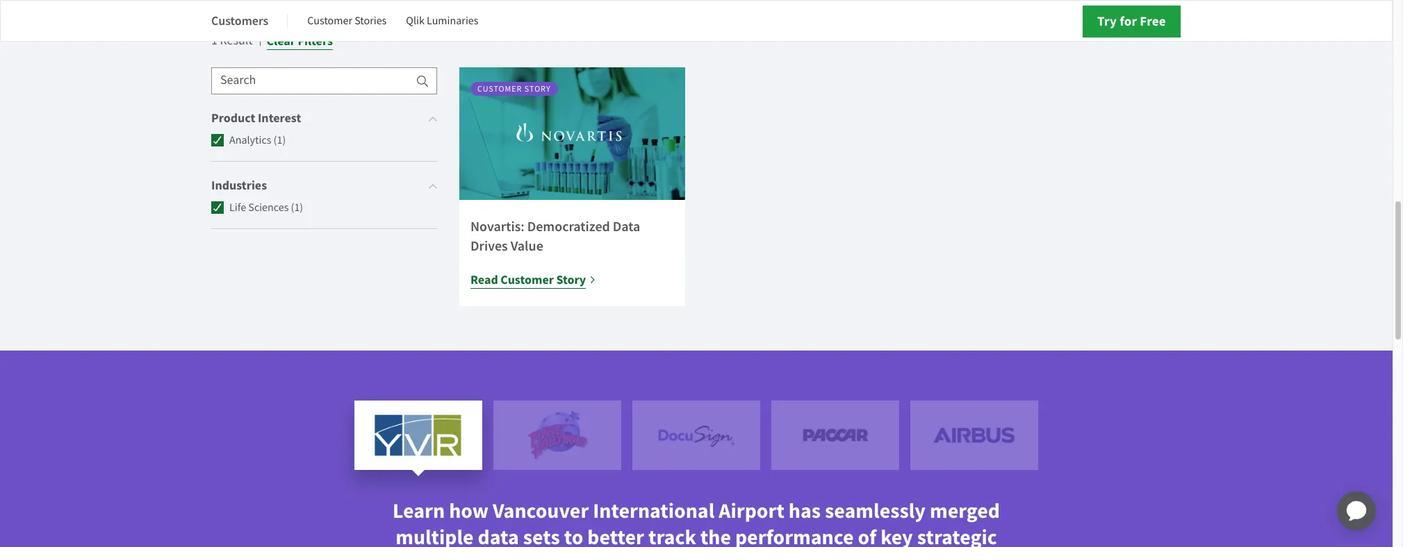 Task type: vqa. For each thing, say whether or not it's contained in the screenshot.
Link
no



Task type: locate. For each thing, give the bounding box(es) containing it.
quotes carousel region
[[0, 401, 1393, 548]]

multiple
[[396, 524, 474, 548]]

read customer story link
[[471, 270, 597, 290]]

1 vertical spatial story
[[557, 272, 586, 288]]

story
[[525, 84, 551, 95], [557, 272, 586, 288]]

customer
[[307, 14, 352, 28], [478, 84, 522, 95], [501, 272, 554, 288]]

2 vertical spatial customer
[[501, 272, 554, 288]]

application
[[1321, 476, 1393, 548]]

seamlessly
[[825, 498, 926, 526]]

(1) right sciences
[[291, 201, 303, 215]]

1 horizontal spatial (1)
[[291, 201, 303, 215]]

clear filters link
[[267, 32, 333, 51]]

international
[[593, 498, 715, 526]]

0 vertical spatial (1)
[[274, 134, 286, 148]]

drives
[[471, 237, 508, 255]]

data
[[478, 524, 519, 548]]

try for free
[[1098, 13, 1167, 30]]

planet hollywood logo image
[[494, 401, 622, 471]]

(1)
[[274, 134, 286, 148], [291, 201, 303, 215]]

qlik luminaries
[[406, 14, 479, 28]]

customerstory novartis image
[[460, 68, 685, 200]]

stories
[[355, 14, 387, 28]]

customer story link
[[460, 68, 685, 200]]

customers
[[211, 12, 269, 29]]

customer inside customer stories link
[[307, 14, 352, 28]]

customer story
[[478, 84, 551, 95]]

0 vertical spatial customer
[[307, 14, 352, 28]]

customer stories link
[[307, 4, 387, 38]]

value
[[511, 237, 543, 255]]

1 result
[[211, 33, 253, 49]]

customers menu bar
[[211, 4, 498, 38]]

customer for customer stories
[[307, 14, 352, 28]]

analytics (1)
[[229, 134, 286, 148]]

customer inside customer story link
[[478, 84, 522, 95]]

product interest
[[211, 110, 301, 127]]

life sciences (1)
[[229, 201, 303, 215]]

the
[[701, 524, 731, 548]]

try
[[1098, 13, 1117, 30]]

(1) down "interest"
[[274, 134, 286, 148]]

performance
[[735, 524, 854, 548]]

1
[[211, 33, 218, 49]]

try for free link
[[1083, 6, 1181, 38]]

better
[[588, 524, 644, 548]]

merged
[[930, 498, 1000, 526]]

qlik luminaries link
[[406, 4, 479, 38]]

clear
[[267, 33, 295, 50]]

airbus logo image
[[911, 401, 1039, 471]]

vancouver
[[493, 498, 589, 526]]

life
[[229, 201, 246, 215]]

0 horizontal spatial story
[[525, 84, 551, 95]]

to
[[564, 524, 583, 548]]

0 horizontal spatial (1)
[[274, 134, 286, 148]]

1 vertical spatial customer
[[478, 84, 522, 95]]



Task type: describe. For each thing, give the bounding box(es) containing it.
vancouver international airport logo - selected image
[[355, 401, 482, 471]]

data
[[613, 218, 641, 236]]

novartis: democratized data drives value
[[471, 218, 641, 255]]

key
[[881, 524, 913, 548]]

customer inside read customer story link
[[501, 272, 554, 288]]

product interest button
[[211, 109, 437, 128]]

sets
[[523, 524, 560, 548]]

track
[[649, 524, 696, 548]]

for
[[1120, 13, 1138, 30]]

of
[[858, 524, 877, 548]]

airport
[[719, 498, 785, 526]]

sciences
[[248, 201, 289, 215]]

industries button
[[211, 176, 437, 196]]

clear filters
[[267, 33, 333, 50]]

0 vertical spatial story
[[525, 84, 551, 95]]

luminaries
[[427, 14, 479, 28]]

free
[[1140, 13, 1167, 30]]

paccar logo image
[[772, 401, 900, 471]]

filters
[[298, 33, 333, 50]]

1 horizontal spatial story
[[557, 272, 586, 288]]

result
[[220, 33, 253, 49]]

learn
[[393, 498, 445, 526]]

qlik
[[406, 14, 425, 28]]

product
[[211, 110, 255, 127]]

novartis: democratized data drives value link
[[471, 218, 641, 255]]

democratized
[[527, 218, 610, 236]]

industries
[[211, 178, 267, 194]]

carousel controls region
[[211, 401, 1182, 471]]

analytics
[[229, 134, 271, 148]]

docusign logo image
[[633, 401, 761, 471]]

novartis:
[[471, 218, 525, 236]]

1 vertical spatial (1)
[[291, 201, 303, 215]]

learn how vancouver international airport has seamlessly merged multiple data sets to better track the performance of key strategi
[[393, 498, 1000, 548]]

how
[[449, 498, 489, 526]]

interest
[[258, 110, 301, 127]]

has
[[789, 498, 821, 526]]

customer for customer story
[[478, 84, 522, 95]]

read customer story
[[471, 272, 586, 288]]

customer stories
[[307, 14, 387, 28]]

read
[[471, 272, 498, 288]]



